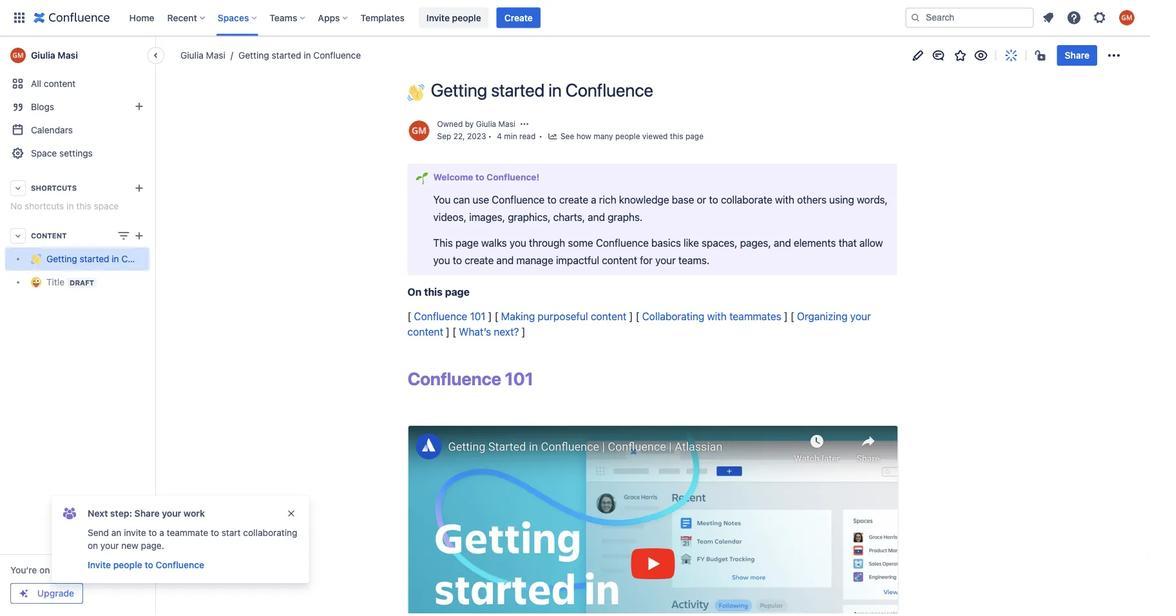 Task type: locate. For each thing, give the bounding box(es) containing it.
pages,
[[740, 237, 771, 249]]

getting started in confluence link down teams popup button
[[225, 49, 361, 62]]

🌱
[[415, 172, 426, 184]]

101 down next?
[[505, 368, 534, 389]]

4
[[497, 132, 502, 141]]

1 vertical spatial on
[[39, 565, 50, 576]]

manage
[[517, 254, 554, 267]]

global element
[[8, 0, 903, 36]]

4 min read
[[497, 132, 536, 141]]

on inside send an invite to a teammate to start collaborating on your new page.
[[88, 540, 98, 551]]

confluence down "on this page"
[[414, 310, 468, 322]]

getting started in confluence link up the draft at the left of page
[[5, 248, 169, 271]]

and inside you can use confluence to create a rich knowledge base or to collaborate with others using words, videos, images, graphics, charts, and graphs.
[[588, 211, 605, 223]]

this page walks you through some confluence basics like spaces, pages, and elements that allow you to create and manage impactful content for your teams.
[[433, 237, 886, 267]]

share button
[[1057, 45, 1098, 66]]

confluence image
[[34, 10, 110, 25], [34, 10, 110, 25]]

on left the
[[39, 565, 50, 576]]

] up what's next? link
[[488, 310, 492, 322]]

1 horizontal spatial people
[[452, 12, 481, 23]]

on down send
[[88, 540, 98, 551]]

0 vertical spatial on
[[88, 540, 98, 551]]

appswitcher icon image
[[12, 10, 27, 25]]

in down change view icon on the top left
[[112, 254, 119, 264]]

confluence down graphs.
[[596, 237, 649, 249]]

0 vertical spatial page
[[686, 132, 704, 141]]

masi up all content link
[[58, 50, 78, 61]]

0 horizontal spatial getting
[[46, 254, 77, 264]]

you right walks
[[510, 237, 527, 249]]

create link
[[497, 7, 541, 28]]

to up use
[[476, 172, 485, 182]]

0 horizontal spatial create
[[465, 254, 494, 267]]

tree containing getting started in confluence
[[5, 248, 169, 294]]

1 vertical spatial started
[[491, 79, 545, 101]]

confluence
[[314, 50, 361, 61], [566, 79, 653, 101], [492, 194, 545, 206], [596, 237, 649, 249], [121, 254, 169, 264], [414, 310, 468, 322], [408, 368, 501, 389], [156, 560, 204, 570]]

you
[[510, 237, 527, 249], [433, 254, 450, 267]]

people inside 'button'
[[452, 12, 481, 23]]

masi inside space element
[[58, 50, 78, 61]]

0 horizontal spatial with
[[707, 310, 727, 322]]

and down walks
[[497, 254, 514, 267]]

share inside dropdown button
[[1065, 50, 1090, 61]]

:wave: image
[[408, 84, 424, 101], [408, 84, 424, 101]]

help icon image
[[1067, 10, 1082, 25]]

0 horizontal spatial invite
[[88, 560, 111, 570]]

confluence 101 link
[[414, 310, 486, 322]]

create up charts, on the top
[[559, 194, 589, 206]]

0 horizontal spatial giulia masi link
[[5, 43, 150, 68]]

share
[[1065, 50, 1090, 61], [134, 508, 160, 519]]

0 horizontal spatial getting started in confluence
[[46, 254, 169, 264]]

0 vertical spatial 101
[[470, 310, 486, 322]]

create
[[504, 12, 533, 23]]

share up invite on the left bottom of page
[[134, 508, 160, 519]]

space
[[31, 148, 57, 159]]

page right viewed
[[686, 132, 704, 141]]

this right viewed
[[670, 132, 684, 141]]

invite right the free
[[88, 560, 111, 570]]

0 horizontal spatial masi
[[58, 50, 78, 61]]

this inside space element
[[76, 201, 91, 211]]

1 horizontal spatial share
[[1065, 50, 1090, 61]]

getting
[[238, 50, 269, 61], [431, 79, 487, 101], [46, 254, 77, 264]]

getting up owned
[[431, 79, 487, 101]]

0 horizontal spatial a
[[159, 528, 164, 538]]

1 vertical spatial create
[[465, 254, 494, 267]]

allow
[[860, 237, 883, 249]]

graphics,
[[508, 211, 551, 223]]

sep 22, 2023
[[437, 132, 486, 141]]

invite people
[[427, 12, 481, 23]]

2 vertical spatial getting
[[46, 254, 77, 264]]

0 vertical spatial started
[[272, 50, 301, 61]]

invite right templates
[[427, 12, 450, 23]]

1 vertical spatial getting
[[431, 79, 487, 101]]

2 vertical spatial people
[[113, 560, 142, 570]]

organizing your content link
[[408, 310, 874, 338]]

invite inside 'button'
[[427, 12, 450, 23]]

0 horizontal spatial this
[[76, 201, 91, 211]]

1 horizontal spatial and
[[588, 211, 605, 223]]

2 giulia masi from the left
[[180, 50, 225, 61]]

templates
[[361, 12, 405, 23]]

0 vertical spatial getting started in confluence link
[[225, 49, 361, 62]]

this down shortcuts dropdown button
[[76, 201, 91, 211]]

your
[[656, 254, 676, 267], [851, 310, 871, 322], [162, 508, 181, 519], [100, 540, 119, 551]]

giulia masi inside space element
[[31, 50, 78, 61]]

title
[[46, 277, 64, 287]]

tree
[[5, 248, 169, 294]]

content right purposeful
[[591, 310, 627, 322]]

0 vertical spatial getting started in confluence
[[238, 50, 361, 61]]

1 vertical spatial getting started in confluence link
[[5, 248, 169, 271]]

collaborating
[[642, 310, 705, 322]]

[ left organizing
[[791, 310, 795, 322]]

page up confluence 101 link at the left of page
[[445, 286, 470, 298]]

confluence down create a page image
[[121, 254, 169, 264]]

on
[[88, 540, 98, 551], [39, 565, 50, 576]]

giulia masi link up 4
[[476, 119, 516, 128]]

0 horizontal spatial giulia masi
[[31, 50, 78, 61]]

knowledge
[[619, 194, 669, 206]]

next step: share your work
[[88, 508, 205, 519]]

apps
[[318, 12, 340, 23]]

masi up min
[[499, 119, 516, 128]]

0 vertical spatial create
[[559, 194, 589, 206]]

giulia down recent popup button
[[180, 50, 204, 61]]

0 vertical spatial this
[[670, 132, 684, 141]]

dismiss image
[[286, 509, 296, 519]]

1 horizontal spatial 101
[[505, 368, 534, 389]]

share right no restrictions icon
[[1065, 50, 1090, 61]]

on inside space element
[[39, 565, 50, 576]]

invite people to confluence button
[[86, 558, 206, 573]]

content right 'all'
[[44, 78, 76, 89]]

2 horizontal spatial getting started in confluence
[[431, 79, 653, 101]]

spaces button
[[214, 7, 262, 28]]

getting up title
[[46, 254, 77, 264]]

to down copy image on the left of page
[[547, 194, 557, 206]]

2 horizontal spatial giulia masi link
[[476, 119, 516, 128]]

101
[[470, 310, 486, 322], [505, 368, 534, 389]]

giulia up 2023
[[476, 119, 496, 128]]

giulia masi down recent popup button
[[180, 50, 225, 61]]

started up the draft at the left of page
[[80, 254, 109, 264]]

create a page image
[[131, 228, 147, 244]]

2 horizontal spatial and
[[774, 237, 791, 249]]

page
[[686, 132, 704, 141], [456, 237, 479, 249], [445, 286, 470, 298]]

confluence down send an invite to a teammate to start collaborating on your new page.
[[156, 560, 204, 570]]

1 horizontal spatial started
[[272, 50, 301, 61]]

masi down spaces at the top left of the page
[[206, 50, 225, 61]]

started up the manage page ownership icon
[[491, 79, 545, 101]]

0 horizontal spatial people
[[113, 560, 142, 570]]

0 vertical spatial a
[[591, 194, 597, 206]]

1 horizontal spatial this
[[424, 286, 443, 298]]

0 horizontal spatial 101
[[470, 310, 486, 322]]

using
[[829, 194, 854, 206]]

started inside space element
[[80, 254, 109, 264]]

to down this
[[453, 254, 462, 267]]

0 horizontal spatial giulia
[[31, 50, 55, 61]]

in up see
[[548, 79, 562, 101]]

0 vertical spatial and
[[588, 211, 605, 223]]

a inside send an invite to a teammate to start collaborating on your new page.
[[159, 528, 164, 538]]

you down this
[[433, 254, 450, 267]]

this inside button
[[670, 132, 684, 141]]

masi
[[58, 50, 78, 61], [206, 50, 225, 61], [499, 119, 516, 128]]

1 horizontal spatial a
[[591, 194, 597, 206]]

organizing your content
[[408, 310, 874, 338]]

]
[[488, 310, 492, 322], [629, 310, 633, 322], [784, 310, 788, 322], [446, 325, 450, 338], [522, 325, 526, 338]]

this right the on
[[424, 286, 443, 298]]

1 vertical spatial this
[[76, 201, 91, 211]]

started down teams popup button
[[272, 50, 301, 61]]

1 horizontal spatial with
[[775, 194, 795, 206]]

create a blog image
[[131, 99, 147, 114]]

start watching image
[[974, 48, 989, 63]]

] down confluence 101 link at the left of page
[[446, 325, 450, 338]]

your profile and preferences image
[[1120, 10, 1135, 25]]

0 horizontal spatial started
[[80, 254, 109, 264]]

create
[[559, 194, 589, 206], [465, 254, 494, 267]]

getting started in confluence down teams popup button
[[238, 50, 361, 61]]

page right this
[[456, 237, 479, 249]]

0 vertical spatial invite
[[427, 12, 450, 23]]

1 horizontal spatial getting started in confluence link
[[225, 49, 361, 62]]

read
[[520, 132, 536, 141]]

on
[[408, 286, 422, 298]]

2 vertical spatial getting started in confluence
[[46, 254, 169, 264]]

2 horizontal spatial this
[[670, 132, 684, 141]]

101 up "what's"
[[470, 310, 486, 322]]

min
[[504, 132, 517, 141]]

giulia masi
[[31, 50, 78, 61], [180, 50, 225, 61]]

owned by giulia masi
[[437, 119, 516, 128]]

people right many
[[616, 132, 640, 141]]

people group icon image
[[62, 506, 77, 521]]

work
[[184, 508, 205, 519]]

getting started in confluence up the manage page ownership icon
[[431, 79, 653, 101]]

space element
[[0, 36, 169, 614]]

manage page ownership image
[[519, 119, 530, 129]]

your down basics
[[656, 254, 676, 267]]

content inside this page walks you through some confluence basics like spaces, pages, and elements that allow you to create and manage impactful content for your teams.
[[602, 254, 637, 267]]

getting started in confluence down change view icon on the top left
[[46, 254, 169, 264]]

or
[[697, 194, 707, 206]]

banner
[[0, 0, 1151, 36]]

making purposeful content link
[[501, 310, 627, 322]]

1 vertical spatial invite
[[88, 560, 111, 570]]

1 horizontal spatial getting
[[238, 50, 269, 61]]

0 vertical spatial people
[[452, 12, 481, 23]]

your down an
[[100, 540, 119, 551]]

blogs link
[[5, 95, 150, 119]]

confluence down "what's"
[[408, 368, 501, 389]]

see how many people viewed this page
[[561, 132, 704, 141]]

space settings
[[31, 148, 93, 159]]

copy image
[[538, 172, 549, 182]]

1 horizontal spatial getting started in confluence
[[238, 50, 361, 61]]

calendars link
[[5, 119, 150, 142]]

1 horizontal spatial on
[[88, 540, 98, 551]]

confluence up graphics,
[[492, 194, 545, 206]]

this
[[670, 132, 684, 141], [76, 201, 91, 211], [424, 286, 443, 298]]

content left for
[[602, 254, 637, 267]]

teams.
[[679, 254, 710, 267]]

1 horizontal spatial giulia masi
[[180, 50, 225, 61]]

0 horizontal spatial on
[[39, 565, 50, 576]]

giulia masi up all content
[[31, 50, 78, 61]]

people for invite people
[[452, 12, 481, 23]]

and right "pages," on the top right of the page
[[774, 237, 791, 249]]

people down new
[[113, 560, 142, 570]]

shortcuts
[[25, 201, 64, 211]]

giulia masi link down recent popup button
[[180, 49, 225, 62]]

getting started in confluence link
[[225, 49, 361, 62], [5, 248, 169, 271]]

invite inside button
[[88, 560, 111, 570]]

confluence inside you can use confluence to create a rich knowledge base or to collaborate with others using words, videos, images, graphics, charts, and graphs.
[[492, 194, 545, 206]]

invite for invite people
[[427, 12, 450, 23]]

see
[[561, 132, 574, 141]]

with left teammates
[[707, 310, 727, 322]]

0 horizontal spatial and
[[497, 254, 514, 267]]

1 vertical spatial getting started in confluence
[[431, 79, 653, 101]]

giulia masi link up all content link
[[5, 43, 150, 68]]

[ confluence 101 ] [ making purposeful content ] [ collaborating with teammates ] [
[[408, 310, 797, 322]]

making
[[501, 310, 535, 322]]

and down rich
[[588, 211, 605, 223]]

0 vertical spatial you
[[510, 237, 527, 249]]

1 vertical spatial share
[[134, 508, 160, 519]]

1 vertical spatial a
[[159, 528, 164, 538]]

what's next? link
[[459, 325, 519, 338]]

] [ what's next? ]
[[443, 325, 526, 338]]

0 vertical spatial share
[[1065, 50, 1090, 61]]

a left rich
[[591, 194, 597, 206]]

create down walks
[[465, 254, 494, 267]]

a inside you can use confluence to create a rich knowledge base or to collaborate with others using words, videos, images, graphics, charts, and graphs.
[[591, 194, 597, 206]]

your right organizing
[[851, 310, 871, 322]]

for
[[640, 254, 653, 267]]

getting down spaces popup button
[[238, 50, 269, 61]]

0 vertical spatial with
[[775, 194, 795, 206]]

quick summary image
[[1004, 48, 1019, 63]]

to down page.
[[145, 560, 153, 570]]

1 vertical spatial page
[[456, 237, 479, 249]]

0 horizontal spatial getting started in confluence link
[[5, 248, 169, 271]]

plan
[[90, 565, 108, 576]]

a up page.
[[159, 528, 164, 538]]

giulia masi link
[[5, 43, 150, 68], [180, 49, 225, 62], [476, 119, 516, 128]]

with
[[775, 194, 795, 206], [707, 310, 727, 322]]

1 horizontal spatial invite
[[427, 12, 450, 23]]

1 vertical spatial people
[[616, 132, 640, 141]]

change view image
[[116, 228, 131, 244]]

charts,
[[553, 211, 585, 223]]

notification icon image
[[1041, 10, 1056, 25]]

rich
[[599, 194, 617, 206]]

a
[[591, 194, 597, 206], [159, 528, 164, 538]]

by
[[465, 119, 474, 128]]

content inside organizing your content
[[408, 325, 443, 338]]

words,
[[857, 194, 888, 206]]

content down confluence 101 link at the left of page
[[408, 325, 443, 338]]

shortcuts button
[[5, 177, 150, 200]]

people
[[452, 12, 481, 23], [616, 132, 640, 141], [113, 560, 142, 570]]

2 vertical spatial started
[[80, 254, 109, 264]]

people left create
[[452, 12, 481, 23]]

more actions image
[[1107, 48, 1122, 63]]

add shortcut image
[[131, 180, 147, 196]]

giulia up 'all'
[[31, 50, 55, 61]]

1 horizontal spatial create
[[559, 194, 589, 206]]

search image
[[911, 13, 921, 23]]

with left others
[[775, 194, 795, 206]]

1 horizontal spatial giulia
[[180, 50, 204, 61]]

1 giulia masi from the left
[[31, 50, 78, 61]]

shortcuts
[[31, 184, 77, 192]]

1 vertical spatial you
[[433, 254, 450, 267]]



Task type: vqa. For each thing, say whether or not it's contained in the screenshot.
Bold ⌘B icon
no



Task type: describe. For each thing, give the bounding box(es) containing it.
] right teammates
[[784, 310, 788, 322]]

create inside this page walks you through some confluence basics like spaces, pages, and elements that allow you to create and manage impactful content for your teams.
[[465, 254, 494, 267]]

step:
[[110, 508, 132, 519]]

base
[[672, 194, 694, 206]]

elements
[[794, 237, 836, 249]]

use
[[473, 194, 489, 206]]

collaborating
[[243, 528, 297, 538]]

welcome to confluence!
[[433, 172, 540, 182]]

] down making
[[522, 325, 526, 338]]

invite people to confluence
[[88, 560, 204, 570]]

can
[[453, 194, 470, 206]]

2 horizontal spatial getting
[[431, 79, 487, 101]]

2 vertical spatial page
[[445, 286, 470, 298]]

premium image
[[19, 588, 29, 599]]

confluence down apps popup button
[[314, 50, 361, 61]]

page inside button
[[686, 132, 704, 141]]

page inside this page walks you through some confluence basics like spaces, pages, and elements that allow you to create and manage impactful content for your teams.
[[456, 237, 479, 249]]

your inside send an invite to a teammate to start collaborating on your new page.
[[100, 540, 119, 551]]

1 vertical spatial 101
[[505, 368, 534, 389]]

1 horizontal spatial masi
[[206, 50, 225, 61]]

home
[[129, 12, 154, 23]]

purposeful
[[538, 310, 588, 322]]

page.
[[141, 540, 164, 551]]

to up page.
[[149, 528, 157, 538]]

invite for invite people to confluence
[[88, 560, 111, 570]]

giulia inside space element
[[31, 50, 55, 61]]

to inside this page walks you through some confluence basics like spaces, pages, and elements that allow you to create and manage impactful content for your teams.
[[453, 254, 462, 267]]

2 horizontal spatial giulia
[[476, 119, 496, 128]]

2 horizontal spatial people
[[616, 132, 640, 141]]

title draft
[[46, 277, 94, 287]]

all content
[[31, 78, 76, 89]]

to inside button
[[145, 560, 153, 570]]

confluence!
[[487, 172, 540, 182]]

some
[[568, 237, 593, 249]]

others
[[797, 194, 827, 206]]

start
[[222, 528, 241, 538]]

1 vertical spatial with
[[707, 310, 727, 322]]

that
[[839, 237, 857, 249]]

your inside organizing your content
[[851, 310, 871, 322]]

tree inside space element
[[5, 248, 169, 294]]

what's
[[459, 325, 491, 338]]

confluence inside the invite people to confluence button
[[156, 560, 204, 570]]

0 horizontal spatial you
[[433, 254, 450, 267]]

images,
[[469, 211, 505, 223]]

Search field
[[906, 7, 1034, 28]]

through
[[529, 237, 565, 249]]

your inside this page walks you through some confluence basics like spaces, pages, and elements that allow you to create and manage impactful content for your teams.
[[656, 254, 676, 267]]

the
[[52, 565, 66, 576]]

draft
[[70, 279, 94, 287]]

copy image
[[532, 371, 548, 387]]

next
[[88, 508, 108, 519]]

walks
[[481, 237, 507, 249]]

no shortcuts in this space
[[10, 201, 119, 211]]

send
[[88, 528, 109, 538]]

blogs
[[31, 102, 54, 112]]

[ left collaborating
[[636, 310, 640, 322]]

2 horizontal spatial masi
[[499, 119, 516, 128]]

in down shortcuts dropdown button
[[66, 201, 74, 211]]

edit this page image
[[911, 48, 926, 63]]

next?
[[494, 325, 519, 338]]

with inside you can use confluence to create a rich knowledge base or to collaborate with others using words, videos, images, graphics, charts, and graphs.
[[775, 194, 795, 206]]

star image
[[953, 48, 969, 63]]

2 vertical spatial this
[[424, 286, 443, 298]]

confluence inside this page walks you through some confluence basics like spaces, pages, and elements that allow you to create and manage impactful content for your teams.
[[596, 237, 649, 249]]

getting started in confluence inside space element
[[46, 254, 169, 264]]

this
[[433, 237, 453, 249]]

welcome
[[433, 172, 473, 182]]

2 horizontal spatial started
[[491, 79, 545, 101]]

confluence 101
[[408, 368, 534, 389]]

0 horizontal spatial share
[[134, 508, 160, 519]]

no restrictions image
[[1034, 48, 1050, 63]]

all
[[31, 78, 41, 89]]

many
[[594, 132, 613, 141]]

1 vertical spatial and
[[774, 237, 791, 249]]

to right or
[[709, 194, 718, 206]]

22,
[[454, 132, 465, 141]]

teammate
[[167, 528, 208, 538]]

content inside space element
[[44, 78, 76, 89]]

create inside you can use confluence to create a rich knowledge base or to collaborate with others using words, videos, images, graphics, charts, and graphs.
[[559, 194, 589, 206]]

to left start
[[211, 528, 219, 538]]

upgrade
[[37, 588, 74, 599]]

apps button
[[314, 7, 353, 28]]

calendars
[[31, 125, 73, 135]]

people for invite people to confluence
[[113, 560, 142, 570]]

see how many people viewed this page button
[[548, 131, 704, 143]]

teams
[[270, 12, 297, 23]]

content button
[[5, 224, 150, 248]]

0 vertical spatial getting
[[238, 50, 269, 61]]

videos,
[[433, 211, 467, 223]]

your left work at bottom
[[162, 508, 181, 519]]

impactful
[[556, 254, 599, 267]]

content
[[31, 232, 67, 240]]

banner containing home
[[0, 0, 1151, 36]]

viewed
[[643, 132, 668, 141]]

no
[[10, 201, 22, 211]]

2 vertical spatial and
[[497, 254, 514, 267]]

organizing
[[797, 310, 848, 322]]

send an invite to a teammate to start collaborating on your new page.
[[88, 528, 297, 551]]

teammates
[[730, 310, 782, 322]]

2023
[[467, 132, 486, 141]]

all content link
[[5, 72, 150, 95]]

owned
[[437, 119, 463, 128]]

recent button
[[163, 7, 210, 28]]

spaces
[[218, 12, 249, 23]]

getting inside space element
[[46, 254, 77, 264]]

basics
[[652, 237, 681, 249]]

confluence up many
[[566, 79, 653, 101]]

settings
[[59, 148, 93, 159]]

you can use confluence to create a rich knowledge base or to collaborate with others using words, videos, images, graphics, charts, and graphs.
[[433, 194, 891, 223]]

1 horizontal spatial you
[[510, 237, 527, 249]]

home link
[[125, 7, 158, 28]]

spaces,
[[702, 237, 738, 249]]

giulia masi image
[[409, 121, 430, 141]]

[ down the on
[[408, 310, 411, 322]]

in down teams popup button
[[304, 50, 311, 61]]

settings icon image
[[1093, 10, 1108, 25]]

upgrade button
[[11, 584, 83, 603]]

you're
[[10, 565, 37, 576]]

invite people button
[[419, 7, 489, 28]]

collaborate
[[721, 194, 773, 206]]

space
[[94, 201, 119, 211]]

[ down confluence 101 link at the left of page
[[453, 325, 456, 338]]

[ up what's next? link
[[495, 310, 499, 322]]

1 horizontal spatial giulia masi link
[[180, 49, 225, 62]]

free
[[69, 565, 87, 576]]

] left collaborating
[[629, 310, 633, 322]]

graphs.
[[608, 211, 643, 223]]

you
[[433, 194, 451, 206]]

confluence inside tree
[[121, 254, 169, 264]]

new
[[121, 540, 138, 551]]



